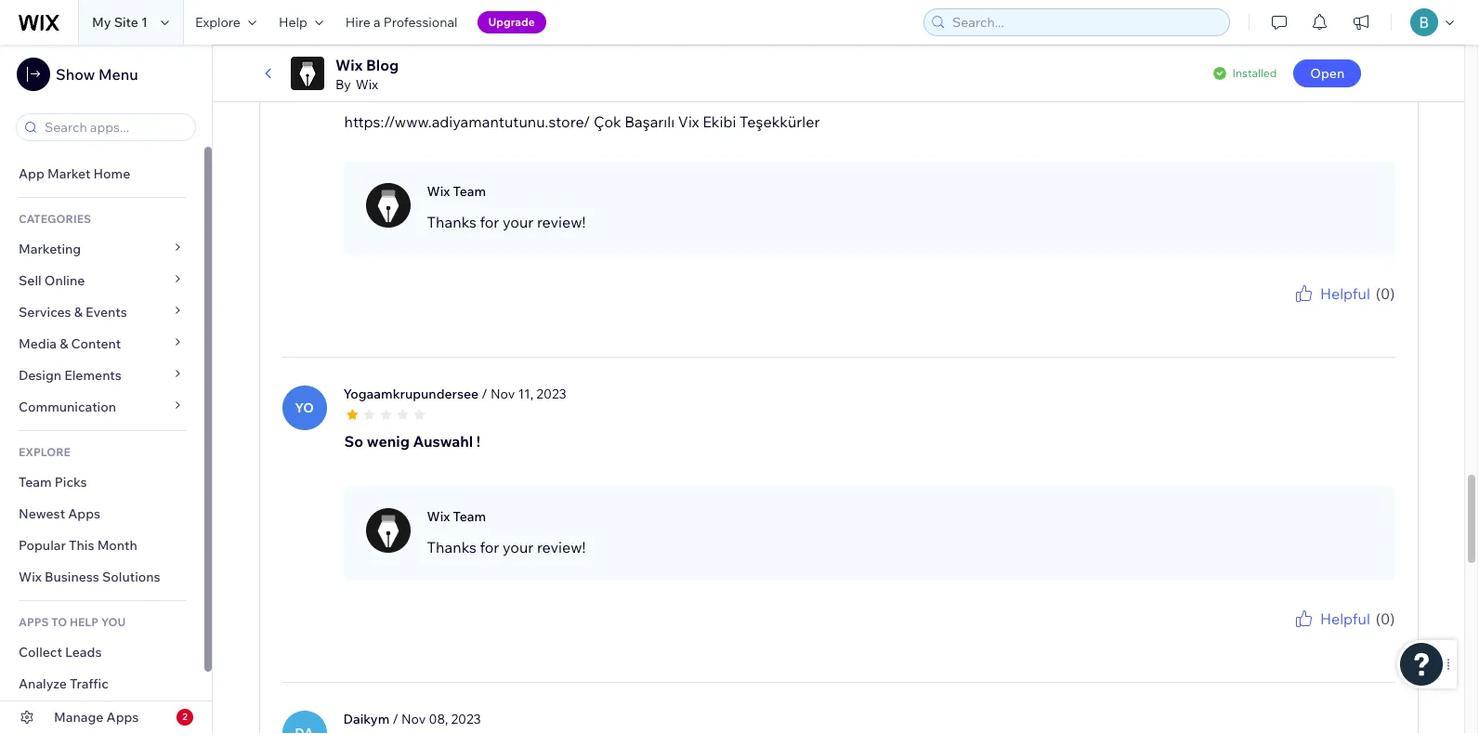 Task type: vqa. For each thing, say whether or not it's contained in the screenshot.
Collect Leads link
yes



Task type: locate. For each thing, give the bounding box(es) containing it.
online
[[44, 272, 85, 289]]

wix team for yogaamkrupundersee
[[427, 508, 486, 525]]

tu
[[296, 52, 313, 68]]

https://www.adiyamantutunu.store/
[[344, 112, 591, 131]]

0 vertical spatial nov
[[480, 38, 505, 54]]

sell online
[[19, 272, 85, 289]]

2 helpful from the top
[[1321, 609, 1371, 628]]

(0)
[[1377, 284, 1396, 303], [1377, 609, 1396, 628]]

1 vertical spatial feedback
[[1347, 630, 1396, 644]]

0 vertical spatial thank you for your feedback
[[1248, 305, 1396, 319]]

feedback for yogaamkrupundersee / nov 11, 2023
[[1347, 630, 1396, 644]]

wix right w i icon
[[427, 508, 450, 525]]

help
[[70, 615, 99, 629]]

1 vertical spatial helpful
[[1321, 609, 1371, 628]]

0 vertical spatial helpful
[[1321, 284, 1371, 303]]

1 vertical spatial thanks for your review!
[[427, 538, 586, 556]]

adıyaman
[[344, 84, 416, 103]]

media
[[19, 336, 57, 352]]

0 horizontal spatial /
[[393, 711, 399, 728]]

1 thank you for your feedback from the top
[[1248, 305, 1396, 319]]

0 vertical spatial thank
[[1248, 305, 1280, 319]]

yo
[[295, 399, 314, 416]]

team inside team picks link
[[19, 474, 52, 491]]

1 vertical spatial helpful button
[[1293, 608, 1371, 630]]

apps up this
[[68, 506, 100, 522]]

2 you from the top
[[1283, 630, 1302, 644]]

1 vertical spatial thank you for your feedback
[[1248, 630, 1396, 644]]

2 thanks for your review! from the top
[[427, 538, 586, 556]]

apps down analyze traffic link
[[106, 709, 139, 726]]

0 vertical spatial thanks for your review!
[[427, 213, 586, 231]]

1 thanks from the top
[[427, 213, 477, 231]]

1 helpful from the top
[[1321, 284, 1371, 303]]

team picks
[[19, 474, 87, 491]]

apps
[[68, 506, 100, 522], [106, 709, 139, 726]]

thank you for your feedback for yogaamkrupundersee / nov 11, 2023
[[1248, 630, 1396, 644]]

2 review! from the top
[[537, 538, 586, 556]]

2 helpful button from the top
[[1293, 608, 1371, 630]]

app market home
[[19, 165, 130, 182]]

(0) for tutuncuadiyaman02 / nov 12, 2023
[[1377, 284, 1396, 303]]

çok
[[594, 112, 622, 131]]

nov left '12,' at the left of page
[[480, 38, 505, 54]]

/ for / nov 08, 2023
[[393, 711, 399, 728]]

0 horizontal spatial apps
[[68, 506, 100, 522]]

2 vertical spatial 2023
[[451, 711, 481, 728]]

1 thanks for your review! from the top
[[427, 213, 586, 231]]

!
[[477, 432, 481, 451]]

1 horizontal spatial apps
[[106, 709, 139, 726]]

wix team right w i image
[[427, 183, 486, 200]]

thank you for your feedback for tutuncuadiyaman02 / nov 12, 2023
[[1248, 305, 1396, 319]]

for
[[480, 213, 500, 231], [1304, 305, 1319, 319], [480, 538, 500, 556], [1304, 630, 1319, 644]]

thanks right w i icon
[[427, 538, 477, 556]]

/
[[471, 38, 477, 54], [482, 385, 488, 402], [393, 711, 399, 728]]

thank
[[1248, 305, 1280, 319], [1248, 630, 1280, 644]]

0 vertical spatial helpful button
[[1293, 282, 1371, 305]]

2 feedback from the top
[[1347, 630, 1396, 644]]

thanks for your review! for 12,
[[427, 213, 586, 231]]

manage
[[54, 709, 104, 726]]

1 review! from the top
[[537, 213, 586, 231]]

1 vertical spatial 2023
[[537, 385, 567, 402]]

business
[[45, 569, 99, 586]]

0 vertical spatial /
[[471, 38, 477, 54]]

professional
[[384, 14, 458, 31]]

2 vertical spatial nov
[[402, 711, 426, 728]]

0 vertical spatial thanks
[[427, 213, 477, 231]]

0 horizontal spatial &
[[60, 336, 68, 352]]

1 wix team from the top
[[427, 183, 486, 200]]

0 vertical spatial feedback
[[1347, 305, 1396, 319]]

2 thanks from the top
[[427, 538, 477, 556]]

upgrade
[[489, 15, 535, 29]]

sell online link
[[0, 265, 205, 297]]

collect leads
[[19, 644, 102, 661]]

to
[[51, 615, 67, 629]]

2 horizontal spatial /
[[482, 385, 488, 402]]

marketing link
[[0, 233, 205, 265]]

2023 right '12,' at the left of page
[[527, 38, 557, 54]]

elements
[[64, 367, 122, 384]]

open button
[[1294, 59, 1362, 87]]

wix team right w i icon
[[427, 508, 486, 525]]

0 vertical spatial you
[[1283, 305, 1302, 319]]

services
[[19, 304, 71, 321]]

Search apps... field
[[39, 114, 190, 140]]

2 wix team from the top
[[427, 508, 486, 525]]

leads
[[65, 644, 102, 661]]

1 vertical spatial &
[[60, 336, 68, 352]]

team down https://www.adiyamantutunu.store/
[[453, 183, 486, 200]]

1 you from the top
[[1283, 305, 1302, 319]]

1 helpful button from the top
[[1293, 282, 1371, 305]]

auswahl
[[413, 432, 473, 451]]

1 vertical spatial /
[[482, 385, 488, 402]]

1 vertical spatial you
[[1283, 630, 1302, 644]]

1 vertical spatial team
[[19, 474, 52, 491]]

wix right by
[[356, 76, 378, 93]]

popular this month link
[[0, 530, 205, 561]]

1 vertical spatial wix team
[[427, 508, 486, 525]]

0 vertical spatial (0)
[[1377, 284, 1396, 303]]

nov left 08,
[[402, 711, 426, 728]]

1 horizontal spatial /
[[471, 38, 477, 54]]

thanks for your review! for 11,
[[427, 538, 586, 556]]

1 vertical spatial thank
[[1248, 630, 1280, 644]]

thank you for your feedback
[[1248, 305, 1396, 319], [1248, 630, 1396, 644]]

app
[[19, 165, 44, 182]]

2 vertical spatial /
[[393, 711, 399, 728]]

& right media
[[60, 336, 68, 352]]

/ left 11,
[[482, 385, 488, 402]]

/ left '12,' at the left of page
[[471, 38, 477, 54]]

apps
[[19, 615, 49, 629]]

newest apps link
[[0, 498, 205, 530]]

adıyaman tütünü https://www.adiyamantutunu.store/ çok başarılı vix ekibi teşekkürler
[[344, 84, 820, 131]]

2 thank from the top
[[1248, 630, 1280, 644]]

& left events
[[74, 304, 83, 321]]

1 vertical spatial nov
[[491, 385, 515, 402]]

popular this month
[[19, 537, 137, 554]]

2023 right 11,
[[537, 385, 567, 402]]

2 thank you for your feedback from the top
[[1248, 630, 1396, 644]]

0 vertical spatial wix team
[[427, 183, 486, 200]]

1 vertical spatial apps
[[106, 709, 139, 726]]

marketing
[[19, 241, 81, 258]]

12,
[[508, 38, 524, 54]]

1 thank from the top
[[1248, 305, 1280, 319]]

helpful for / nov 11, 2023
[[1321, 609, 1371, 628]]

apps to help you
[[19, 615, 126, 629]]

0 vertical spatial 2023
[[527, 38, 557, 54]]

1 feedback from the top
[[1347, 305, 1396, 319]]

you
[[101, 615, 126, 629]]

market
[[47, 165, 91, 182]]

1 horizontal spatial &
[[74, 304, 83, 321]]

team down explore
[[19, 474, 52, 491]]

blog
[[366, 56, 399, 74]]

by
[[336, 76, 351, 93]]

analyze traffic
[[19, 676, 109, 693]]

2023 for daikym / nov 08, 2023
[[451, 711, 481, 728]]

1 (0) from the top
[[1377, 284, 1396, 303]]

1 vertical spatial (0)
[[1377, 609, 1396, 628]]

2 vertical spatial team
[[453, 508, 486, 525]]

explore
[[195, 14, 241, 31]]

my
[[92, 14, 111, 31]]

feedback for tutuncuadiyaman02 / nov 12, 2023
[[1347, 305, 1396, 319]]

tutuncuadiyaman02
[[343, 38, 468, 54]]

1 vertical spatial review!
[[537, 538, 586, 556]]

media & content
[[19, 336, 121, 352]]

show menu
[[56, 65, 138, 84]]

0 vertical spatial review!
[[537, 213, 586, 231]]

nov left 11,
[[491, 385, 515, 402]]

feedback
[[1347, 305, 1396, 319], [1347, 630, 1396, 644]]

wix
[[336, 56, 363, 74], [356, 76, 378, 93], [427, 183, 450, 200], [427, 508, 450, 525], [19, 569, 42, 586]]

team for yo
[[453, 508, 486, 525]]

0 vertical spatial &
[[74, 304, 83, 321]]

thanks right w i image
[[427, 213, 477, 231]]

a
[[374, 14, 381, 31]]

wix blog by wix
[[336, 56, 399, 93]]

2
[[182, 711, 188, 723]]

you
[[1283, 305, 1302, 319], [1283, 630, 1302, 644]]

team down !
[[453, 508, 486, 525]]

wix down popular
[[19, 569, 42, 586]]

1 vertical spatial thanks
[[427, 538, 477, 556]]

2023 right 08,
[[451, 711, 481, 728]]

thanks
[[427, 213, 477, 231], [427, 538, 477, 556]]

site
[[114, 14, 138, 31]]

nov for 11,
[[491, 385, 515, 402]]

/ right daikym
[[393, 711, 399, 728]]

review!
[[537, 213, 586, 231], [537, 538, 586, 556]]

wix blog logo image
[[291, 57, 324, 90]]

helpful
[[1321, 284, 1371, 303], [1321, 609, 1371, 628]]

0 vertical spatial apps
[[68, 506, 100, 522]]

communication
[[19, 399, 119, 416]]

show
[[56, 65, 95, 84]]

0 vertical spatial team
[[453, 183, 486, 200]]

wix team
[[427, 183, 486, 200], [427, 508, 486, 525]]

2 (0) from the top
[[1377, 609, 1396, 628]]



Task type: describe. For each thing, give the bounding box(es) containing it.
hire a professional link
[[334, 0, 469, 45]]

wix right w i image
[[427, 183, 450, 200]]

08,
[[429, 711, 448, 728]]

tütünü
[[419, 84, 469, 103]]

analyze
[[19, 676, 67, 693]]

review! for yogaamkrupundersee / nov 11, 2023
[[537, 538, 586, 556]]

thank for / nov 11, 2023
[[1248, 630, 1280, 644]]

daikym / nov 08, 2023
[[343, 711, 481, 728]]

design
[[19, 367, 61, 384]]

& for events
[[74, 304, 83, 321]]

w i image
[[366, 183, 410, 227]]

app market home link
[[0, 158, 205, 190]]

helpful for / nov 12, 2023
[[1321, 284, 1371, 303]]

Search... field
[[947, 9, 1224, 35]]

installed
[[1233, 66, 1278, 80]]

/ for / nov 12, 2023
[[471, 38, 477, 54]]

thanks for yogaamkrupundersee
[[427, 538, 477, 556]]

w i image
[[366, 508, 410, 553]]

teşekkürler
[[740, 112, 820, 131]]

analyze traffic link
[[0, 668, 205, 700]]

wenig
[[367, 432, 410, 451]]

my site 1
[[92, 14, 148, 31]]

wix business solutions link
[[0, 561, 205, 593]]

thank for / nov 12, 2023
[[1248, 305, 1280, 319]]

home
[[93, 165, 130, 182]]

başarılı
[[625, 112, 675, 131]]

& for content
[[60, 336, 68, 352]]

so wenig auswahl !
[[344, 432, 481, 451]]

hire
[[346, 14, 371, 31]]

hire a professional
[[346, 14, 458, 31]]

events
[[86, 304, 127, 321]]

open
[[1311, 65, 1345, 82]]

apps for manage apps
[[106, 709, 139, 726]]

you for / nov 12, 2023
[[1283, 305, 1302, 319]]

you for / nov 11, 2023
[[1283, 630, 1302, 644]]

vix
[[678, 112, 700, 131]]

daikym
[[343, 711, 390, 728]]

manage apps
[[54, 709, 139, 726]]

help
[[279, 14, 307, 31]]

services & events
[[19, 304, 127, 321]]

services & events link
[[0, 297, 205, 328]]

wix up by
[[336, 56, 363, 74]]

2023 for yogaamkrupundersee / nov 11, 2023
[[537, 385, 567, 402]]

team for tu
[[453, 183, 486, 200]]

2023 for tutuncuadiyaman02 / nov 12, 2023
[[527, 38, 557, 54]]

nov for 08,
[[402, 711, 426, 728]]

categories
[[19, 212, 91, 226]]

11,
[[518, 385, 534, 402]]

communication link
[[0, 391, 205, 423]]

thanks for tutuncuadiyaman02
[[427, 213, 477, 231]]

design elements link
[[0, 360, 205, 391]]

so
[[344, 432, 364, 451]]

newest apps
[[19, 506, 100, 522]]

helpful button for yogaamkrupundersee / nov 11, 2023
[[1293, 608, 1371, 630]]

traffic
[[70, 676, 109, 693]]

explore
[[19, 445, 71, 459]]

menu
[[98, 65, 138, 84]]

1
[[141, 14, 148, 31]]

(0) for yogaamkrupundersee / nov 11, 2023
[[1377, 609, 1396, 628]]

sell
[[19, 272, 42, 289]]

helpful button for tutuncuadiyaman02 / nov 12, 2023
[[1293, 282, 1371, 305]]

ekibi
[[703, 112, 737, 131]]

solutions
[[102, 569, 160, 586]]

design elements
[[19, 367, 122, 384]]

picks
[[55, 474, 87, 491]]

help button
[[268, 0, 334, 45]]

media & content link
[[0, 328, 205, 360]]

newest
[[19, 506, 65, 522]]

apps for newest apps
[[68, 506, 100, 522]]

wix business solutions
[[19, 569, 160, 586]]

sidebar element
[[0, 45, 213, 733]]

nov for 12,
[[480, 38, 505, 54]]

wix team for tutuncuadiyaman02
[[427, 183, 486, 200]]

collect leads link
[[0, 637, 205, 668]]

/ for / nov 11, 2023
[[482, 385, 488, 402]]

wix inside sidebar element
[[19, 569, 42, 586]]

yogaamkrupundersee
[[343, 385, 479, 402]]

content
[[71, 336, 121, 352]]

show menu button
[[17, 58, 138, 91]]

review! for tutuncuadiyaman02 / nov 12, 2023
[[537, 213, 586, 231]]

this
[[69, 537, 94, 554]]

tutuncuadiyaman02 / nov 12, 2023
[[343, 38, 557, 54]]

month
[[97, 537, 137, 554]]

popular
[[19, 537, 66, 554]]

upgrade button
[[477, 11, 546, 33]]

yogaamkrupundersee / nov 11, 2023
[[343, 385, 567, 402]]

team picks link
[[0, 467, 205, 498]]



